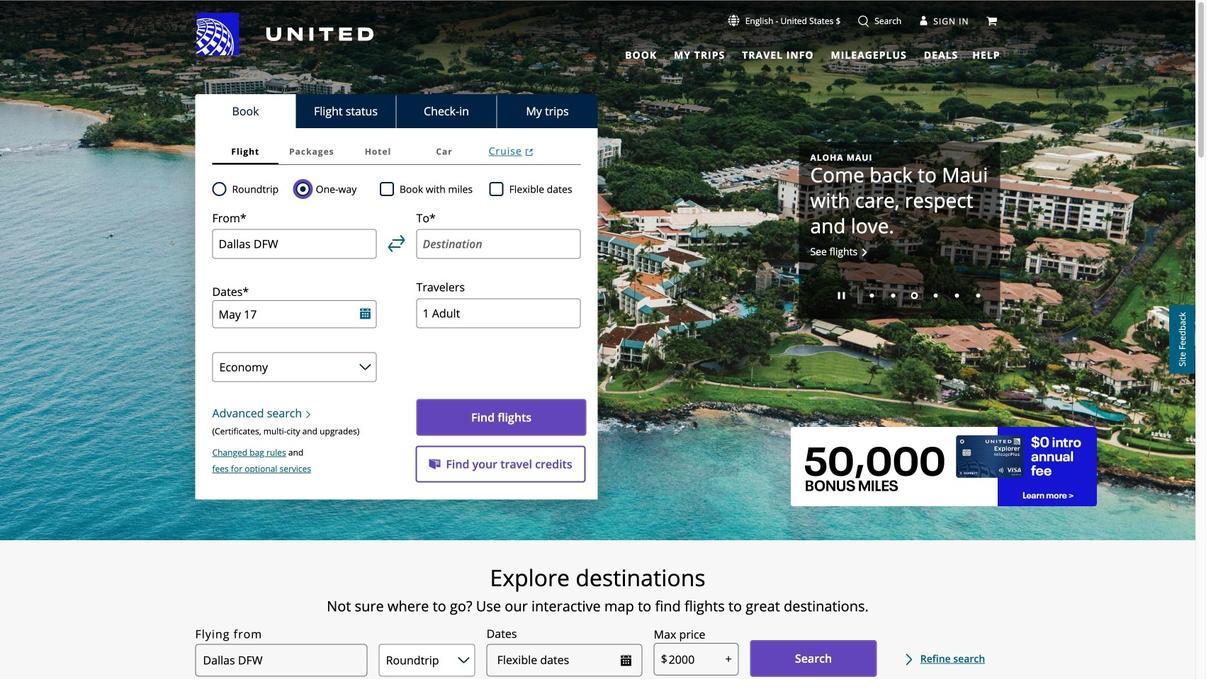 Task type: locate. For each thing, give the bounding box(es) containing it.
not sure where to go? use our interactive map to find flights to great destinations. element
[[114, 598, 1082, 615]]

None text field
[[654, 643, 739, 676]]

slide 5 of 6 image
[[955, 294, 959, 298]]

slide 4 of 6 image
[[934, 294, 938, 298]]

tab list
[[617, 43, 961, 63], [195, 94, 598, 128], [212, 138, 581, 165]]

main content
[[0, 1, 1195, 680]]

view cart, click to view list of recently searched saved trips. image
[[986, 15, 997, 27]]

explore destinations element
[[114, 564, 1082, 592]]

Depart text field
[[212, 300, 377, 328]]

carousel buttons element
[[810, 282, 989, 308]]

flying from element
[[195, 626, 262, 643]]

2 vertical spatial tab list
[[212, 138, 581, 165]]

slide 6 of 6 image
[[976, 294, 980, 298]]

0 vertical spatial tab list
[[617, 43, 961, 63]]

navigation
[[0, 12, 1195, 63]]

Destination text field
[[416, 229, 581, 259]]



Task type: describe. For each thing, give the bounding box(es) containing it.
round trip flight search element
[[226, 181, 279, 198]]

reverse origin and destination image
[[388, 235, 405, 252]]

united logo link to homepage image
[[197, 13, 374, 55]]

please enter the max price in the input text or tab to access the slider to set the max price. element
[[654, 626, 705, 643]]

flexible dates image
[[621, 655, 632, 666]]

slide 3 of 6 image
[[911, 292, 918, 299]]

one way flight search element
[[310, 181, 357, 198]]

currently in english united states	$ enter to change image
[[728, 15, 740, 26]]

pause image
[[838, 292, 845, 299]]

slide 1 of 6 image
[[870, 294, 874, 298]]

Origin text field
[[212, 229, 377, 259]]

Flying from text field
[[195, 644, 367, 677]]

slide 2 of 6 image
[[891, 294, 895, 298]]

book with miles element
[[380, 181, 489, 198]]

1 vertical spatial tab list
[[195, 94, 598, 128]]



Task type: vqa. For each thing, say whether or not it's contained in the screenshot.
"RETURN" text box
no



